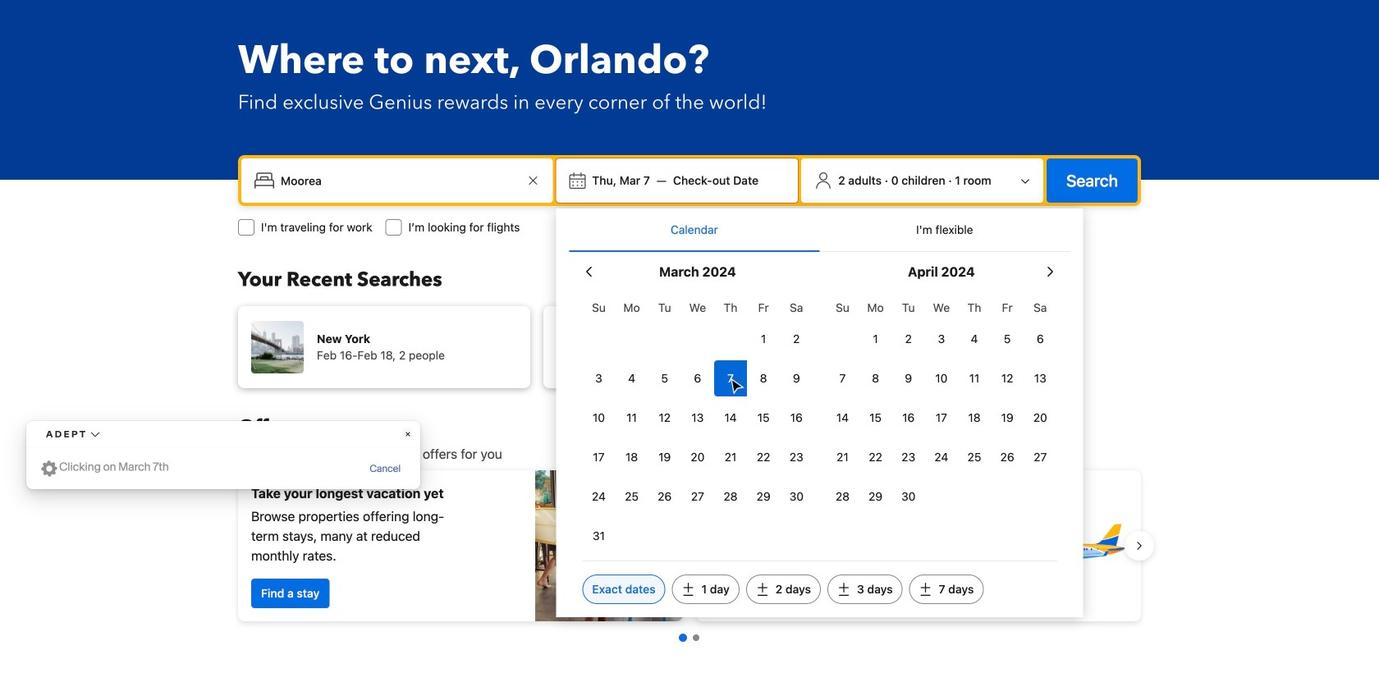 Task type: vqa. For each thing, say whether or not it's contained in the screenshot.
16 March 2024 Option
yes



Task type: locate. For each thing, give the bounding box(es) containing it.
progress bar
[[679, 634, 700, 642]]

30 March 2024 checkbox
[[780, 479, 813, 515]]

28 April 2024 checkbox
[[826, 479, 859, 515]]

7 April 2024 checkbox
[[826, 360, 859, 397]]

3 March 2024 checkbox
[[582, 360, 615, 397]]

1 April 2024 checkbox
[[859, 321, 892, 357]]

27 April 2024 checkbox
[[1024, 439, 1057, 475]]

20 April 2024 checkbox
[[1024, 400, 1057, 436]]

9 March 2024 checkbox
[[780, 360, 813, 397]]

14 April 2024 checkbox
[[826, 400, 859, 436]]

2 April 2024 checkbox
[[892, 321, 925, 357]]

Where are you going? field
[[274, 166, 523, 195]]

15 April 2024 checkbox
[[859, 400, 892, 436]]

fly away to your dream vacation image
[[1013, 489, 1128, 603]]

26 April 2024 checkbox
[[991, 439, 1024, 475]]

grid
[[582, 291, 813, 554], [826, 291, 1057, 515]]

cell
[[714, 357, 747, 397]]

region
[[225, 464, 1154, 628]]

1 horizontal spatial grid
[[826, 291, 1057, 515]]

4 March 2024 checkbox
[[615, 360, 648, 397]]

29 March 2024 checkbox
[[747, 479, 780, 515]]

19 March 2024 checkbox
[[648, 439, 681, 475]]

tab list
[[569, 209, 1070, 253]]

cell inside grid
[[714, 357, 747, 397]]

6 April 2024 checkbox
[[1024, 321, 1057, 357]]

10 March 2024 checkbox
[[582, 400, 615, 436]]

16 March 2024 checkbox
[[780, 400, 813, 436]]

15 March 2024 checkbox
[[747, 400, 780, 436]]

31 March 2024 checkbox
[[582, 518, 615, 554]]

0 horizontal spatial grid
[[582, 291, 813, 554]]

29 April 2024 checkbox
[[859, 479, 892, 515]]

take your longest vacation yet image
[[535, 470, 683, 622]]

4 April 2024 checkbox
[[958, 321, 991, 357]]

13 March 2024 checkbox
[[681, 400, 714, 436]]

8 April 2024 checkbox
[[859, 360, 892, 397]]

16 April 2024 checkbox
[[892, 400, 925, 436]]



Task type: describe. For each thing, give the bounding box(es) containing it.
21 April 2024 checkbox
[[826, 439, 859, 475]]

26 March 2024 checkbox
[[648, 479, 681, 515]]

25 April 2024 checkbox
[[958, 439, 991, 475]]

24 March 2024 checkbox
[[582, 479, 615, 515]]

30 April 2024 checkbox
[[892, 479, 925, 515]]

19 April 2024 checkbox
[[991, 400, 1024, 436]]

5 April 2024 checkbox
[[991, 321, 1024, 357]]

24 April 2024 checkbox
[[925, 439, 958, 475]]

27 March 2024 checkbox
[[681, 479, 714, 515]]

20 March 2024 checkbox
[[681, 439, 714, 475]]

28 March 2024 checkbox
[[714, 479, 747, 515]]

21 March 2024 checkbox
[[714, 439, 747, 475]]

11 April 2024 checkbox
[[958, 360, 991, 397]]

23 March 2024 checkbox
[[780, 439, 813, 475]]

18 April 2024 checkbox
[[958, 400, 991, 436]]

10 April 2024 checkbox
[[925, 360, 958, 397]]

25 March 2024 checkbox
[[615, 479, 648, 515]]

22 March 2024 checkbox
[[747, 439, 780, 475]]

14 March 2024 checkbox
[[714, 400, 747, 436]]

17 March 2024 checkbox
[[582, 439, 615, 475]]

1 March 2024 checkbox
[[747, 321, 780, 357]]

1 grid from the left
[[582, 291, 813, 554]]

2 March 2024 checkbox
[[780, 321, 813, 357]]

3 April 2024 checkbox
[[925, 321, 958, 357]]

9 April 2024 checkbox
[[892, 360, 925, 397]]

7 March 2024 checkbox
[[714, 360, 747, 397]]

5 March 2024 checkbox
[[648, 360, 681, 397]]

12 April 2024 checkbox
[[991, 360, 1024, 397]]

6 March 2024 checkbox
[[681, 360, 714, 397]]

11 March 2024 checkbox
[[615, 400, 648, 436]]

22 April 2024 checkbox
[[859, 439, 892, 475]]

17 April 2024 checkbox
[[925, 400, 958, 436]]

8 March 2024 checkbox
[[747, 360, 780, 397]]

12 March 2024 checkbox
[[648, 400, 681, 436]]

2 grid from the left
[[826, 291, 1057, 515]]

23 April 2024 checkbox
[[892, 439, 925, 475]]

13 April 2024 checkbox
[[1024, 360, 1057, 397]]

18 March 2024 checkbox
[[615, 439, 648, 475]]



